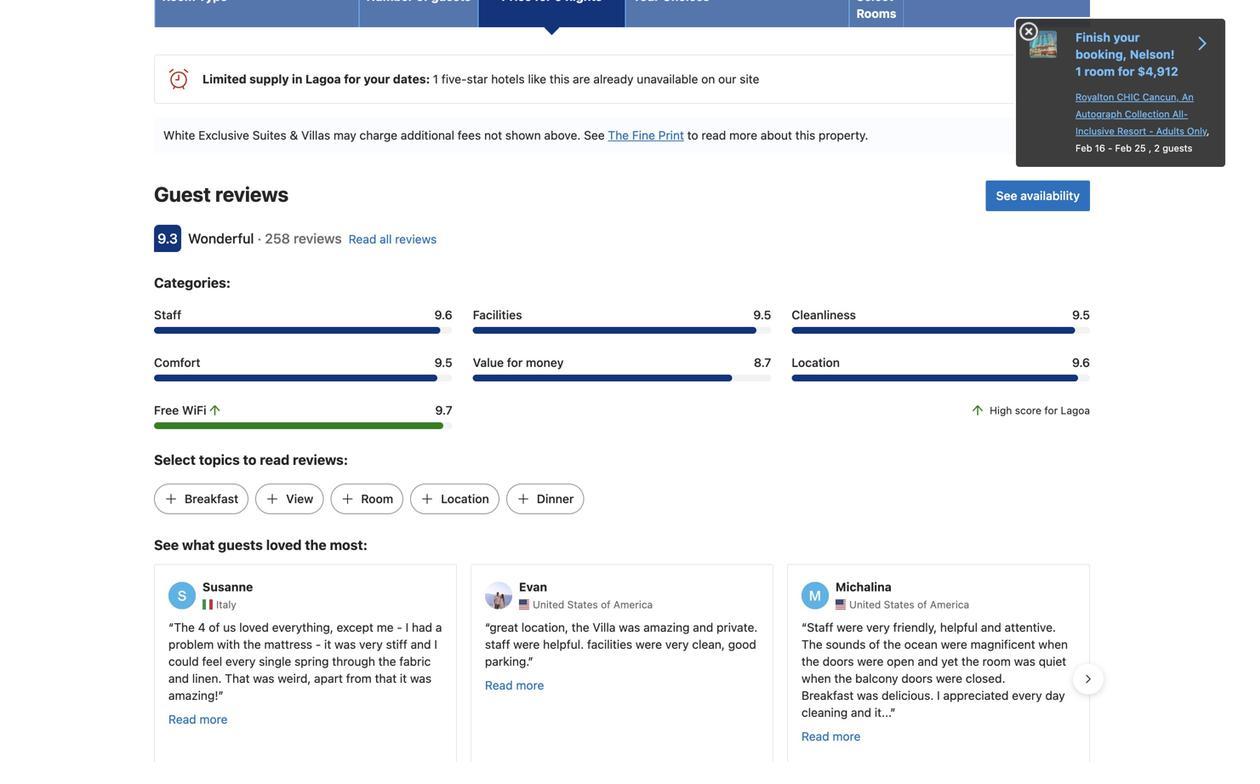 Task type: vqa. For each thing, say whether or not it's contained in the screenshot.
(13)
no



Task type: locate. For each thing, give the bounding box(es) containing it.
see left availability
[[997, 188, 1018, 203]]

fine
[[633, 128, 656, 142]]

that
[[375, 671, 397, 685]]

read more button down cleaning
[[802, 728, 861, 745]]

high score for lagoa
[[990, 404, 1091, 416]]

read
[[702, 128, 727, 142], [260, 452, 290, 468]]

except
[[337, 620, 374, 634]]

very left friendly,
[[867, 620, 890, 634]]

breakfast up cleaning
[[802, 688, 854, 702]]

0 vertical spatial location
[[792, 355, 840, 369]]

" staff were very friendly, helpful and attentive. the sounds of the ocean were magnificent when the doors were open and yet the room was quiet when the balcony doors were closed. breakfast was delicious.  i appreciated every day cleaning and it...
[[802, 620, 1069, 719]]

0 vertical spatial lagoa
[[306, 72, 341, 86]]

and
[[693, 620, 714, 634], [981, 620, 1002, 634], [411, 637, 431, 651], [918, 654, 939, 668], [169, 671, 189, 685], [851, 705, 872, 719]]

your inside finish your booking, nelson! 1 room for $4,912
[[1114, 30, 1141, 44]]

it...
[[875, 705, 891, 719]]

cleaning
[[802, 705, 848, 719]]

9.6
[[435, 308, 453, 322], [1073, 355, 1091, 369]]

limited
[[203, 72, 247, 86]]

were down amazing on the bottom right
[[636, 637, 662, 651]]

and down could
[[169, 671, 189, 685]]

very down amazing on the bottom right
[[666, 637, 689, 651]]

very down me
[[359, 637, 383, 651]]

0 vertical spatial loved
[[266, 537, 302, 553]]

room down magnificent
[[983, 654, 1011, 668]]

1 horizontal spatial it
[[400, 671, 407, 685]]

read down the parking.
[[485, 678, 513, 692]]

united
[[533, 599, 565, 610], [850, 599, 881, 610]]

the left balcony
[[835, 671, 853, 685]]

very
[[867, 620, 890, 634], [359, 637, 383, 651], [666, 637, 689, 651]]

with
[[217, 637, 240, 651]]

0 horizontal spatial states
[[568, 599, 598, 610]]

- right me
[[397, 620, 403, 634]]

read more button for " the 4 of us loved everything, except me - i had a problem with the mattress - it was very stiff and i could feel every single spring through the fabric and linen. that was weird, apart from that it was amazing!
[[169, 711, 228, 728]]

very inside " the 4 of us loved everything, except me - i had a problem with the mattress - it was very stiff and i could feel every single spring through the fabric and linen. that was weird, apart from that it was amazing!
[[359, 637, 383, 651]]

0 vertical spatial the
[[608, 128, 629, 142]]

1 united from the left
[[533, 599, 565, 610]]

0 horizontal spatial 9.5
[[435, 355, 453, 369]]

united states of america image
[[836, 599, 846, 610]]

loved down "view"
[[266, 537, 302, 553]]

1 united states of america from the left
[[533, 599, 653, 610]]

loved inside " the 4 of us loved everything, except me - i had a problem with the mattress - it was very stiff and i could feel every single spring through the fabric and linen. that was weird, apart from that it was amazing!
[[239, 620, 269, 634]]

0 horizontal spatial united
[[533, 599, 565, 610]]

1 horizontal spatial 9.6
[[1073, 355, 1091, 369]]

location 9.6 meter
[[792, 375, 1091, 381]]

0 horizontal spatial read more button
[[169, 711, 228, 728]]

1 america from the left
[[614, 599, 653, 610]]

america up villa at the bottom left
[[614, 599, 653, 610]]

read more button down amazing!
[[169, 711, 228, 728]]

0 horizontal spatial "
[[169, 620, 174, 634]]

that
[[225, 671, 250, 685]]

1 horizontal spatial read
[[702, 128, 727, 142]]

yet
[[942, 654, 959, 668]]

apart
[[314, 671, 343, 685]]

already
[[594, 72, 634, 86]]

1 vertical spatial guests
[[218, 537, 263, 553]]

guests down "adults"
[[1163, 143, 1193, 154]]

"
[[169, 620, 174, 634], [485, 620, 490, 634], [802, 620, 807, 634]]

2 horizontal spatial read more button
[[802, 728, 861, 745]]

i right delicious.
[[938, 688, 941, 702]]

2 horizontal spatial "
[[802, 620, 807, 634]]

0 vertical spatial your
[[1114, 30, 1141, 44]]

1 horizontal spatial 9.5
[[754, 308, 772, 322]]

breakfast inside " staff were very friendly, helpful and attentive. the sounds of the ocean were magnificent when the doors were open and yet the room was quiet when the balcony doors were closed. breakfast was delicious.  i appreciated every day cleaning and it...
[[802, 688, 854, 702]]

of up friendly,
[[918, 599, 928, 610]]

for inside finish your booking, nelson! 1 room for $4,912
[[1119, 64, 1135, 78]]

your up booking,
[[1114, 30, 1141, 44]]

0 horizontal spatial 9.6
[[435, 308, 453, 322]]

lagoa right score
[[1061, 404, 1091, 416]]

was down balcony
[[857, 688, 879, 702]]

,
[[1207, 126, 1210, 137], [1149, 143, 1152, 154]]

0 horizontal spatial america
[[614, 599, 653, 610]]

0 vertical spatial breakfast
[[185, 492, 239, 506]]

2 america from the left
[[931, 599, 970, 610]]

, right "adults"
[[1207, 126, 1210, 137]]

print
[[659, 128, 684, 142]]

1 vertical spatial staff
[[807, 620, 834, 634]]

1 horizontal spatial 1
[[1076, 64, 1082, 78]]

room down booking,
[[1085, 64, 1116, 78]]

- up spring
[[316, 637, 321, 651]]

1 vertical spatial every
[[1013, 688, 1043, 702]]

0 vertical spatial room
[[1085, 64, 1116, 78]]

" inside " the 4 of us loved everything, except me - i had a problem with the mattress - it was very stiff and i could feel every single spring through the fabric and linen. that was weird, apart from that it was amazing!
[[169, 620, 174, 634]]

loved right the us
[[239, 620, 269, 634]]

america for helpful
[[931, 599, 970, 610]]

additional
[[401, 128, 455, 142]]

2 vertical spatial read more
[[802, 729, 861, 743]]

1 horizontal spatial united
[[850, 599, 881, 610]]

select for select rooms
[[857, 0, 894, 3]]

0 vertical spatial guests
[[1163, 143, 1193, 154]]

2 horizontal spatial i
[[938, 688, 941, 702]]

1 vertical spatial "
[[218, 688, 224, 702]]

2 vertical spatial i
[[938, 688, 941, 702]]

9.5 for comfort
[[435, 355, 453, 369]]

high
[[990, 404, 1013, 416]]

helpful.
[[543, 637, 584, 651]]

states for the
[[568, 599, 598, 610]]

this right about
[[796, 128, 816, 142]]

select rooms
[[857, 0, 897, 20]]

2 horizontal spatial "
[[891, 705, 896, 719]]

1 horizontal spatial very
[[666, 637, 689, 651]]

not
[[484, 128, 502, 142]]

0 horizontal spatial read
[[260, 452, 290, 468]]

0 vertical spatial ,
[[1207, 126, 1210, 137]]

258
[[265, 230, 290, 246]]

2 vertical spatial "
[[891, 705, 896, 719]]

2 united states of america from the left
[[850, 599, 970, 610]]

1 " from the left
[[169, 620, 174, 634]]

0 horizontal spatial the
[[174, 620, 195, 634]]

reviews
[[215, 182, 289, 206], [294, 230, 342, 246], [395, 232, 437, 246]]

1 horizontal spatial every
[[1013, 688, 1043, 702]]

read for " great location, the villa was amazing and private. staff were helpful. facilities were very clean, good parking.
[[485, 678, 513, 692]]

breakfast
[[185, 492, 239, 506], [802, 688, 854, 702]]

balcony
[[856, 671, 899, 685]]

the up open
[[884, 637, 902, 651]]

see right above.
[[584, 128, 605, 142]]

1 horizontal spatial america
[[931, 599, 970, 610]]

your
[[1114, 30, 1141, 44], [364, 72, 390, 86]]

1 states from the left
[[568, 599, 598, 610]]

was down fabric
[[410, 671, 432, 685]]

the up "that"
[[379, 654, 396, 668]]

1 horizontal spatial see
[[584, 128, 605, 142]]

rated wonderful element
[[188, 230, 254, 246]]

select left "topics"
[[154, 452, 196, 468]]

an
[[1183, 92, 1194, 103]]

see inside button
[[997, 188, 1018, 203]]

magnificent
[[971, 637, 1036, 651]]

1 horizontal spatial select
[[857, 0, 894, 3]]

0 horizontal spatial every
[[226, 654, 256, 668]]

1 horizontal spatial staff
[[807, 620, 834, 634]]

0 horizontal spatial feb
[[1076, 143, 1093, 154]]

1 vertical spatial read more
[[169, 712, 228, 726]]

0 horizontal spatial it
[[324, 637, 331, 651]]

united states of america image
[[519, 599, 530, 610]]

guests right what
[[218, 537, 263, 553]]

0 horizontal spatial united states of america
[[533, 599, 653, 610]]

all-
[[1173, 109, 1189, 120]]

0 horizontal spatial "
[[218, 688, 224, 702]]

" right private.
[[802, 620, 807, 634]]

feel
[[202, 654, 222, 668]]

delicious.
[[882, 688, 934, 702]]

staff up sounds
[[807, 620, 834, 634]]

site
[[740, 72, 760, 86]]

location,
[[522, 620, 569, 634]]

this left are
[[550, 72, 570, 86]]

0 horizontal spatial ,
[[1149, 143, 1152, 154]]

italy image
[[203, 599, 213, 610]]

it up spring
[[324, 637, 331, 651]]

united for were
[[850, 599, 881, 610]]

very inside the " great location, the villa was amazing and private. staff were helpful. facilities were very clean, good parking.
[[666, 637, 689, 651]]

1 horizontal spatial your
[[1114, 30, 1141, 44]]

adults
[[1157, 126, 1185, 137]]

free wifi 9.7 meter
[[154, 422, 453, 429]]

reviews right 258
[[294, 230, 342, 246]]

hotels
[[491, 72, 525, 86]]

staff
[[485, 637, 510, 651]]

25
[[1135, 143, 1147, 154]]

more
[[730, 128, 758, 142], [516, 678, 544, 692], [200, 712, 228, 726], [833, 729, 861, 743]]

wifi
[[182, 403, 207, 417]]

0 horizontal spatial read more
[[169, 712, 228, 726]]

1 horizontal spatial guests
[[1163, 143, 1193, 154]]

cleanliness 9.5 meter
[[792, 327, 1091, 334]]

guests inside royalton chic cancun, an autograph collection all- inclusive resort - adults only , feb 16 - feb 25  , 2 guests
[[1163, 143, 1193, 154]]

read down amazing!
[[169, 712, 196, 726]]

read more for " the 4 of us loved everything, except me - i had a problem with the mattress - it was very stiff and i could feel every single spring through the fabric and linen. that was weird, apart from that it was amazing!
[[169, 712, 228, 726]]

1 horizontal spatial doors
[[902, 671, 933, 685]]

0 horizontal spatial i
[[406, 620, 409, 634]]

reviews right all
[[395, 232, 437, 246]]

every
[[226, 654, 256, 668], [1013, 688, 1043, 702]]

0 horizontal spatial location
[[441, 492, 489, 506]]

was right villa at the bottom left
[[619, 620, 641, 634]]

the left 'fine'
[[608, 128, 629, 142]]

america up helpful
[[931, 599, 970, 610]]

the right with
[[243, 637, 261, 651]]

a
[[436, 620, 442, 634]]

states
[[568, 599, 598, 610], [884, 599, 915, 610]]

0 horizontal spatial select
[[154, 452, 196, 468]]

1 horizontal spatial read more button
[[485, 677, 544, 694]]

room inside " staff were very friendly, helpful and attentive. the sounds of the ocean were magnificent when the doors were open and yet the room was quiet when the balcony doors were closed. breakfast was delicious.  i appreciated every day cleaning and it...
[[983, 654, 1011, 668]]

feb left 25
[[1116, 143, 1132, 154]]

2 " from the left
[[485, 620, 490, 634]]

see left what
[[154, 537, 179, 553]]

read more down cleaning
[[802, 729, 861, 743]]

1 vertical spatial see
[[997, 188, 1018, 203]]

lagoa
[[306, 72, 341, 86], [1061, 404, 1091, 416]]

it right "that"
[[400, 671, 407, 685]]

select topics to read reviews:
[[154, 452, 348, 468]]

2 vertical spatial the
[[802, 637, 823, 651]]

" up staff
[[485, 620, 490, 634]]

read more button down the parking.
[[485, 677, 544, 694]]

us
[[223, 620, 236, 634]]

was up through
[[335, 637, 356, 651]]

all
[[380, 232, 392, 246]]

to right "topics"
[[243, 452, 257, 468]]

lagoa for in
[[306, 72, 341, 86]]

amazing
[[644, 620, 690, 634]]

feb left "16"
[[1076, 143, 1093, 154]]

the left the 4
[[174, 620, 195, 634]]

review categories element
[[154, 272, 231, 293]]

" for were
[[891, 705, 896, 719]]

0 vertical spatial to
[[688, 128, 699, 142]]

2 horizontal spatial the
[[802, 637, 823, 651]]

1 vertical spatial the
[[174, 620, 195, 634]]

collection
[[1125, 109, 1170, 120]]

select
[[857, 0, 894, 3], [154, 452, 196, 468]]

1 vertical spatial breakfast
[[802, 688, 854, 702]]

see
[[584, 128, 605, 142], [997, 188, 1018, 203], [154, 537, 179, 553]]

1 vertical spatial doors
[[902, 671, 933, 685]]

0 horizontal spatial breakfast
[[185, 492, 239, 506]]

1 vertical spatial room
[[983, 654, 1011, 668]]

states up friendly,
[[884, 599, 915, 610]]

open
[[887, 654, 915, 668]]

i inside " staff were very friendly, helpful and attentive. the sounds of the ocean were magnificent when the doors were open and yet the room was quiet when the balcony doors were closed. breakfast was delicious.  i appreciated every day cleaning and it...
[[938, 688, 941, 702]]

evan
[[519, 580, 548, 594]]

of right sounds
[[869, 637, 881, 651]]

read more button for " great location, the villa was amazing and private. staff were helpful. facilities were very clean, good parking.
[[485, 677, 544, 694]]

for up chic
[[1119, 64, 1135, 78]]

read down free wifi 9.7 meter
[[260, 452, 290, 468]]

i left had
[[406, 620, 409, 634]]

for right value
[[507, 355, 523, 369]]

staff down categories:
[[154, 308, 182, 322]]

0 horizontal spatial very
[[359, 637, 383, 651]]

inclusive
[[1076, 126, 1115, 137]]

may
[[334, 128, 357, 142]]

, left '2'
[[1149, 143, 1152, 154]]

guest
[[154, 182, 211, 206]]

" up problem on the bottom of the page
[[169, 620, 174, 634]]

1 vertical spatial lagoa
[[1061, 404, 1091, 416]]

0 horizontal spatial to
[[243, 452, 257, 468]]

0 horizontal spatial room
[[983, 654, 1011, 668]]

charge
[[360, 128, 398, 142]]

reviews up "·"
[[215, 182, 289, 206]]

united states of america up villa at the bottom left
[[533, 599, 653, 610]]

read for " staff were very friendly, helpful and attentive. the sounds of the ocean were magnificent when the doors were open and yet the room was quiet when the balcony doors were closed. breakfast was delicious.  i appreciated every day cleaning and it...
[[802, 729, 830, 743]]

and left it...
[[851, 705, 872, 719]]

- right "16"
[[1109, 143, 1113, 154]]

·
[[258, 230, 262, 246]]

0 vertical spatial doors
[[823, 654, 854, 668]]

room inside finish your booking, nelson! 1 room for $4,912
[[1085, 64, 1116, 78]]

select inside select rooms
[[857, 0, 894, 3]]

states up villa at the bottom left
[[568, 599, 598, 610]]

select up rooms
[[857, 0, 894, 3]]

the left the most:
[[305, 537, 327, 553]]

9.6 left facilities
[[435, 308, 453, 322]]

9.6 for staff
[[435, 308, 453, 322]]

0 vertical spatial read
[[702, 128, 727, 142]]

3 " from the left
[[802, 620, 807, 634]]

location
[[792, 355, 840, 369], [441, 492, 489, 506]]

" for location,
[[528, 654, 534, 668]]

every left the day
[[1013, 688, 1043, 702]]

and up 'clean,'
[[693, 620, 714, 634]]

spring
[[295, 654, 329, 668]]

weird,
[[278, 671, 311, 685]]

the left sounds
[[802, 637, 823, 651]]

" inside the " great location, the villa was amazing and private. staff were helpful. facilities were very clean, good parking.
[[485, 620, 490, 634]]

9.6 up high score for lagoa
[[1073, 355, 1091, 369]]

" down the location,
[[528, 654, 534, 668]]

0 horizontal spatial when
[[802, 671, 832, 685]]

2 united from the left
[[850, 599, 881, 610]]

united states of america up friendly,
[[850, 599, 970, 610]]

1 horizontal spatial states
[[884, 599, 915, 610]]

1 horizontal spatial i
[[435, 637, 438, 651]]

more down amazing!
[[200, 712, 228, 726]]

every up that
[[226, 654, 256, 668]]

0 horizontal spatial your
[[364, 72, 390, 86]]

2 states from the left
[[884, 599, 915, 610]]

1 feb from the left
[[1076, 143, 1093, 154]]

read down cleaning
[[802, 729, 830, 743]]

" down delicious.
[[891, 705, 896, 719]]

when up cleaning
[[802, 671, 832, 685]]

1 vertical spatial 9.6
[[1073, 355, 1091, 369]]

4
[[198, 620, 206, 634]]

1 vertical spatial i
[[435, 637, 438, 651]]

1 horizontal spatial united states of america
[[850, 599, 970, 610]]

1 vertical spatial it
[[400, 671, 407, 685]]

the left villa at the bottom left
[[572, 620, 590, 634]]

2 feb from the left
[[1116, 143, 1132, 154]]

1 horizontal spatial "
[[485, 620, 490, 634]]

lagoa right in
[[306, 72, 341, 86]]

0 vertical spatial every
[[226, 654, 256, 668]]

supply
[[250, 72, 289, 86]]

america for was
[[614, 599, 653, 610]]

quiet
[[1039, 654, 1067, 668]]

when up quiet
[[1039, 637, 1069, 651]]

united up the location,
[[533, 599, 565, 610]]

" down linen.
[[218, 688, 224, 702]]

this
[[550, 72, 570, 86], [796, 128, 816, 142]]

1 down booking,
[[1076, 64, 1082, 78]]

1 vertical spatial when
[[802, 671, 832, 685]]

0 horizontal spatial doors
[[823, 654, 854, 668]]

your left dates:
[[364, 72, 390, 86]]

0 horizontal spatial lagoa
[[306, 72, 341, 86]]

0 vertical spatial see
[[584, 128, 605, 142]]

america
[[614, 599, 653, 610], [931, 599, 970, 610]]

" inside " staff were very friendly, helpful and attentive. the sounds of the ocean were magnificent when the doors were open and yet the room was quiet when the balcony doors were closed. breakfast was delicious.  i appreciated every day cleaning and it...
[[802, 620, 807, 634]]

read more
[[485, 678, 544, 692], [169, 712, 228, 726], [802, 729, 861, 743]]

for right in
[[344, 72, 361, 86]]

could
[[169, 654, 199, 668]]

8.7
[[754, 355, 772, 369]]

1 horizontal spatial lagoa
[[1061, 404, 1091, 416]]



Task type: describe. For each thing, give the bounding box(es) containing it.
for right score
[[1045, 404, 1058, 416]]

and down ocean
[[918, 654, 939, 668]]

five-
[[442, 72, 467, 86]]

the fine print link
[[608, 128, 684, 142]]

2
[[1155, 143, 1161, 154]]

read more for " staff were very friendly, helpful and attentive. the sounds of the ocean were magnificent when the doors were open and yet the room was quiet when the balcony doors were closed. breakfast was delicious.  i appreciated every day cleaning and it...
[[802, 729, 861, 743]]

were down yet
[[937, 671, 963, 685]]

0 horizontal spatial guests
[[218, 537, 263, 553]]

states for very
[[884, 599, 915, 610]]

susanne
[[203, 580, 253, 594]]

the inside " the 4 of us loved everything, except me - i had a problem with the mattress - it was very stiff and i could feel every single spring through the fabric and linen. that was weird, apart from that it was amazing!
[[174, 620, 195, 634]]

1 vertical spatial your
[[364, 72, 390, 86]]

exclusive
[[199, 128, 249, 142]]

value
[[473, 355, 504, 369]]

and down had
[[411, 637, 431, 651]]

1 vertical spatial read
[[260, 452, 290, 468]]

appreciated
[[944, 688, 1009, 702]]

0 vertical spatial i
[[406, 620, 409, 634]]

0 vertical spatial staff
[[154, 308, 182, 322]]

9.3
[[158, 230, 178, 246]]

comfort 9.5 meter
[[154, 375, 453, 381]]

friendly,
[[894, 620, 938, 634]]

rooms
[[857, 6, 897, 20]]

0 horizontal spatial 1
[[433, 72, 439, 86]]

free wifi
[[154, 403, 207, 417]]

more left about
[[730, 128, 758, 142]]

1 inside finish your booking, nelson! 1 room for $4,912
[[1076, 64, 1082, 78]]

united states of america for friendly,
[[850, 599, 970, 610]]

above.
[[544, 128, 581, 142]]

more for the 4 of us loved everything, except me - i had a problem with the mattress - it was very stiff and i could feel every single spring through the fabric and linen. that was weird, apart from that it was amazing!
[[200, 712, 228, 726]]

dinner
[[537, 492, 574, 506]]

the inside " staff were very friendly, helpful and attentive. the sounds of the ocean were magnificent when the doors were open and yet the room was quiet when the balcony doors were closed. breakfast was delicious.  i appreciated every day cleaning and it...
[[802, 637, 823, 651]]

wonderful
[[188, 230, 254, 246]]

lagoa for for
[[1061, 404, 1091, 416]]

was down single at the bottom left of page
[[253, 671, 275, 685]]

more for great location, the villa was amazing and private. staff were helpful. facilities were very clean, good parking.
[[516, 678, 544, 692]]

the inside the " great location, the villa was amazing and private. staff were helpful. facilities were very clean, good parking.
[[572, 620, 590, 634]]

white exclusive suites & villas may charge additional fees not shown above. see the fine print to read more about this property.
[[163, 128, 869, 142]]

value for money 8.7 meter
[[473, 375, 772, 381]]

categories:
[[154, 274, 231, 291]]

1 vertical spatial location
[[441, 492, 489, 506]]

" for " staff were very friendly, helpful and attentive. the sounds of the ocean were magnificent when the doors were open and yet the room was quiet when the balcony doors were closed. breakfast was delicious.  i appreciated every day cleaning and it...
[[802, 620, 807, 634]]

royalton chic cancun, an autograph collection all-inclusive resort - adults only image
[[1030, 31, 1057, 58]]

me
[[377, 620, 394, 634]]

nelson!
[[1131, 47, 1175, 61]]

like
[[528, 72, 547, 86]]

of up villa at the bottom left
[[601, 599, 611, 610]]

free
[[154, 403, 179, 417]]

comfort
[[154, 355, 201, 369]]

select for select topics to read reviews:
[[154, 452, 196, 468]]

resort
[[1118, 126, 1147, 137]]

every inside " staff were very friendly, helpful and attentive. the sounds of the ocean were magnificent when the doors were open and yet the room was quiet when the balcony doors were closed. breakfast was delicious.  i appreciated every day cleaning and it...
[[1013, 688, 1043, 702]]

the right yet
[[962, 654, 980, 668]]

good
[[729, 637, 757, 651]]

finish
[[1076, 30, 1111, 44]]

every inside " the 4 of us loved everything, except me - i had a problem with the mattress - it was very stiff and i could feel every single spring through the fabric and linen. that was weird, apart from that it was amazing!
[[226, 654, 256, 668]]

the up cleaning
[[802, 654, 820, 668]]

9.5 for facilities
[[754, 308, 772, 322]]

1 horizontal spatial this
[[796, 128, 816, 142]]

see availability
[[997, 188, 1080, 203]]

staff 9.6 meter
[[154, 327, 453, 334]]

1 horizontal spatial the
[[608, 128, 629, 142]]

value for money
[[473, 355, 564, 369]]

" for " the 4 of us loved everything, except me - i had a problem with the mattress - it was very stiff and i could feel every single spring through the fabric and linen. that was weird, apart from that it was amazing!
[[169, 620, 174, 634]]

9.6 for location
[[1073, 355, 1091, 369]]

see what guests loved the most:
[[154, 537, 368, 553]]

read more button for " staff were very friendly, helpful and attentive. the sounds of the ocean were magnificent when the doors were open and yet the room was quiet when the balcony doors were closed. breakfast was delicious.  i appreciated every day cleaning and it...
[[802, 728, 861, 745]]

in
[[292, 72, 303, 86]]

wonderful · 258 reviews
[[188, 230, 342, 246]]

united for location,
[[533, 599, 565, 610]]

reviews:
[[293, 452, 348, 468]]

were up balcony
[[858, 654, 884, 668]]

0 horizontal spatial reviews
[[215, 182, 289, 206]]

royalton
[[1076, 92, 1115, 103]]

read more for " great location, the villa was amazing and private. staff were helpful. facilities were very clean, good parking.
[[485, 678, 544, 692]]

staff inside " staff were very friendly, helpful and attentive. the sounds of the ocean were magnificent when the doors were open and yet the room was quiet when the balcony doors were closed. breakfast was delicious.  i appreciated every day cleaning and it...
[[807, 620, 834, 634]]

scored 9.3 element
[[154, 225, 181, 252]]

our
[[719, 72, 737, 86]]

parking.
[[485, 654, 528, 668]]

suites
[[253, 128, 287, 142]]

autograph
[[1076, 109, 1123, 120]]

was inside the " great location, the villa was amazing and private. staff were helpful. facilities were very clean, good parking.
[[619, 620, 641, 634]]

most:
[[330, 537, 368, 553]]

- down collection
[[1150, 126, 1154, 137]]

villa
[[593, 620, 616, 634]]

and inside the " great location, the villa was amazing and private. staff were helpful. facilities were very clean, good parking.
[[693, 620, 714, 634]]

only
[[1188, 126, 1207, 137]]

2 horizontal spatial reviews
[[395, 232, 437, 246]]

see for see what guests loved the most:
[[154, 537, 179, 553]]

topics
[[199, 452, 240, 468]]

1 horizontal spatial reviews
[[294, 230, 342, 246]]

16
[[1096, 143, 1106, 154]]

see availability button
[[986, 180, 1091, 211]]

see for see availability
[[997, 188, 1018, 203]]

fabric
[[400, 654, 431, 668]]

this is a carousel with rotating slides. it displays featured reviews of the property. use the next and previous buttons to navigate. region
[[140, 557, 1104, 762]]

about
[[761, 128, 793, 142]]

0 vertical spatial it
[[324, 637, 331, 651]]

ocean
[[905, 637, 938, 651]]

were up sounds
[[837, 620, 864, 634]]

availability
[[1021, 188, 1080, 203]]

more for staff were very friendly, helpful and attentive. the sounds of the ocean were magnificent when the doors were open and yet the room was quiet when the balcony doors were closed. breakfast was delicious.  i appreciated every day cleaning and it...
[[833, 729, 861, 743]]

attentive.
[[1005, 620, 1057, 634]]

closed.
[[966, 671, 1006, 685]]

very inside " staff were very friendly, helpful and attentive. the sounds of the ocean were magnificent when the doors were open and yet the room was quiet when the balcony doors were closed. breakfast was delicious.  i appreciated every day cleaning and it...
[[867, 620, 890, 634]]

room
[[361, 492, 394, 506]]

" for " great location, the villa was amazing and private. staff were helpful. facilities were very clean, good parking.
[[485, 620, 490, 634]]

were up yet
[[941, 637, 968, 651]]

booking,
[[1076, 47, 1128, 61]]

view
[[286, 492, 314, 506]]

read for " the 4 of us loved everything, except me - i had a problem with the mattress - it was very stiff and i could feel every single spring through the fabric and linen. that was weird, apart from that it was amazing!
[[169, 712, 196, 726]]

" great location, the villa was amazing and private. staff were helpful. facilities were very clean, good parking.
[[485, 620, 758, 668]]

everything,
[[272, 620, 334, 634]]

guest reviews
[[154, 182, 289, 206]]

cancun,
[[1143, 92, 1180, 103]]

chic
[[1117, 92, 1141, 103]]

1 vertical spatial to
[[243, 452, 257, 468]]

" for 4
[[218, 688, 224, 702]]

was down magnificent
[[1015, 654, 1036, 668]]

9.5 for cleanliness
[[1073, 308, 1091, 322]]

finish your booking, nelson! 1 room for $4,912
[[1076, 30, 1179, 78]]

of inside " the 4 of us loved everything, except me - i had a problem with the mattress - it was very stiff and i could feel every single spring through the fabric and linen. that was weird, apart from that it was amazing!
[[209, 620, 220, 634]]

property.
[[819, 128, 869, 142]]

great
[[490, 620, 519, 634]]

read left all
[[349, 232, 377, 246]]

of inside " staff were very friendly, helpful and attentive. the sounds of the ocean were magnificent when the doors were open and yet the room was quiet when the balcony doors were closed. breakfast was delicious.  i appreciated every day cleaning and it...
[[869, 637, 881, 651]]

sounds
[[826, 637, 866, 651]]

mattress
[[264, 637, 312, 651]]

star
[[467, 72, 488, 86]]

0 vertical spatial this
[[550, 72, 570, 86]]

facilities
[[587, 637, 633, 651]]

read all reviews
[[349, 232, 437, 246]]

were down the location,
[[514, 637, 540, 651]]

limited supply in lagoa for your dates: 1 five-star hotels like this are already unavailable on our site
[[203, 72, 760, 86]]

guest reviews element
[[154, 180, 980, 208]]

1 horizontal spatial when
[[1039, 637, 1069, 651]]

and up magnificent
[[981, 620, 1002, 634]]

helpful
[[941, 620, 978, 634]]

facilities 9.5 meter
[[473, 327, 772, 334]]

1 horizontal spatial location
[[792, 355, 840, 369]]

had
[[412, 620, 433, 634]]

michalina
[[836, 580, 892, 594]]

italy
[[216, 599, 236, 610]]

united states of america for villa
[[533, 599, 653, 610]]

dates:
[[393, 72, 430, 86]]

on
[[702, 72, 716, 86]]

are
[[573, 72, 591, 86]]



